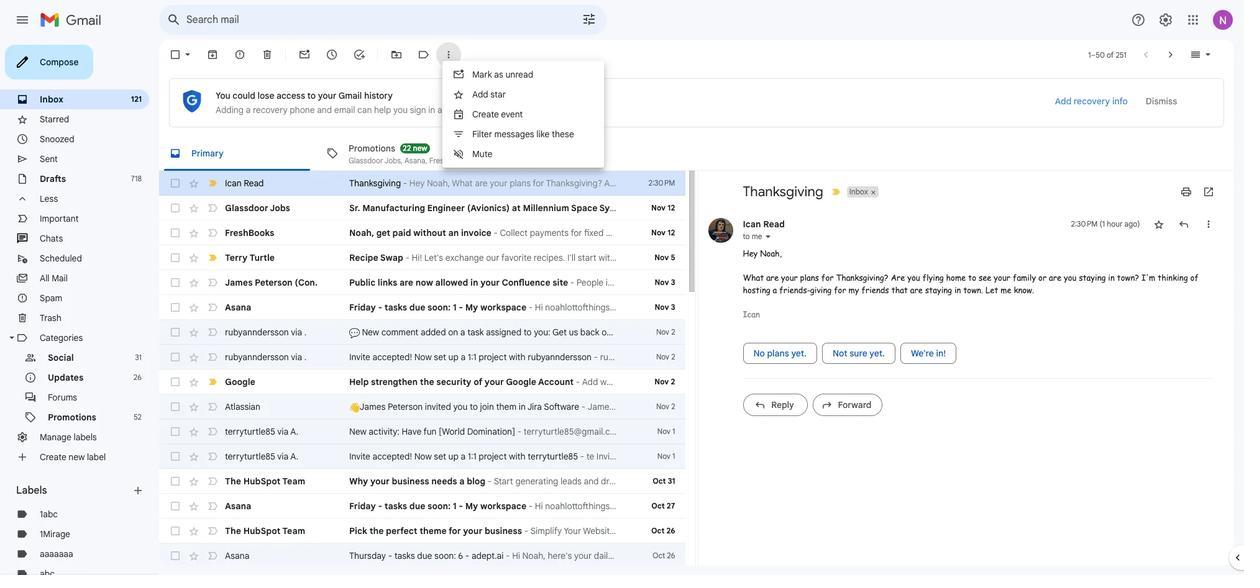 Task type: vqa. For each thing, say whether or not it's contained in the screenshot.


Task type: locate. For each thing, give the bounding box(es) containing it.
inbox up starred
[[40, 94, 63, 105]]

spam link
[[40, 293, 62, 304]]

1 nov 1 from the top
[[657, 427, 675, 436]]

dismiss button
[[1137, 90, 1186, 112]]

nov 12 right a
[[651, 203, 675, 213]]

recovery inside the you could lose access to your gmail history adding a recovery phone and email can help you sign in and keep your account secure
[[253, 104, 288, 116]]

2 nov 12 from the top
[[651, 228, 675, 237]]

2:30 pm inside cell
[[1071, 219, 1098, 229]]

row containing glassdoor jobs
[[159, 196, 954, 221]]

up down [world
[[448, 451, 459, 462]]

giving
[[810, 284, 831, 295]]

rubyanndersson up atlassian
[[225, 352, 289, 363]]

my for oct
[[465, 501, 478, 512]]

0 vertical spatial the hubspot team
[[225, 476, 305, 487]]

toggle split pane mode image
[[1189, 48, 1202, 61]]

2 1:1 from the top
[[468, 451, 476, 462]]

atlassian,
[[472, 156, 505, 165]]

or
[[1038, 272, 1047, 283]]

2:30 pm for 2:30 pm (1 hour ago)
[[1071, 219, 1098, 229]]

1 vertical spatial business
[[485, 526, 522, 537]]

new up asana,
[[413, 143, 427, 153]]

peterson down turtle
[[255, 277, 292, 288]]

1 vertical spatial with
[[509, 451, 526, 462]]

read up glassdoor jobs
[[244, 178, 264, 189]]

nov 1 for new activity: have fun [world domination] -
[[657, 427, 675, 436]]

plans inside what are your plans for thanksgiving? are you flying home to see your family or are you staying in town? i'm thinking of hosting a friends-giving for my friends that are staying in town. let me know.
[[800, 272, 819, 283]]

1 vertical spatial friday
[[349, 501, 376, 512]]

now for invite accepted! now set up a 1:1 project with rubyanndersson
[[414, 352, 432, 363]]

up for rubyanndersson
[[448, 352, 459, 363]]

new right 💬 image
[[362, 327, 379, 338]]

gmail
[[338, 90, 362, 101]]

more image
[[442, 48, 455, 61]]

forums link
[[48, 392, 77, 403]]

software
[[544, 401, 579, 413]]

manage
[[40, 432, 71, 443]]

1:1 for rubyanndersson
[[468, 352, 476, 363]]

1 horizontal spatial new
[[413, 143, 427, 153]]

26 for thursday - tasks due soon: 6 - adept.ai - hi noah, here's your daily update of asana tasks:
[[667, 551, 675, 561]]

theme
[[420, 526, 447, 537]]

my
[[849, 284, 859, 295]]

pick the perfect theme for your business -
[[349, 526, 530, 537]]

0 vertical spatial soon:
[[428, 302, 451, 313]]

0 vertical spatial nov 1
[[657, 427, 675, 436]]

0 vertical spatial inbox
[[40, 94, 63, 105]]

1 vertical spatial the hubspot team
[[225, 526, 305, 537]]

project down new comment added on a task assigned to you: get us back on track link on the bottom of page
[[479, 352, 507, 363]]

up up security
[[448, 352, 459, 363]]

help
[[374, 104, 391, 116]]

2 my from the top
[[465, 501, 478, 512]]

at
[[512, 203, 521, 214]]

1 up from the top
[[448, 352, 459, 363]]

workspace up the assigned
[[480, 302, 526, 313]]

oct 26 for thursday - tasks due soon: 6 - adept.ai - hi noah, here's your daily update of asana tasks:
[[653, 551, 675, 561]]

a. for new
[[290, 426, 298, 437]]

glassdoor up freshbooks
[[225, 203, 268, 214]]

yet. right sure
[[870, 348, 885, 359]]

invite down 💬 image
[[349, 352, 370, 363]]

with for rubyanndersson
[[509, 352, 526, 363]]

0 horizontal spatial 2:30 pm
[[648, 178, 675, 188]]

0 vertical spatial me
[[752, 232, 762, 241]]

allowed
[[435, 277, 468, 288]]

0 vertical spatial up
[[448, 352, 459, 363]]

ican down primary tab
[[225, 178, 242, 189]]

google up jira
[[506, 377, 536, 388]]

0 vertical spatial james
[[225, 277, 253, 288]]

friday down public
[[349, 302, 376, 313]]

create inside labels navigation
[[40, 452, 66, 463]]

0 vertical spatial 1:1
[[468, 352, 476, 363]]

1 horizontal spatial create
[[472, 109, 499, 120]]

2 the from the top
[[225, 526, 241, 537]]

trash link
[[40, 313, 61, 324]]

staying down you flying
[[925, 284, 952, 295]]

1 vertical spatial friday - tasks due soon: 1 - my workspace -
[[349, 501, 535, 512]]

millennium
[[523, 203, 569, 214]]

31 up 27
[[668, 477, 675, 486]]

forums
[[48, 392, 77, 403]]

inbox up ca at the top right of page
[[849, 187, 868, 196]]

0 horizontal spatial yet.
[[791, 348, 807, 359]]

inbox button
[[847, 186, 869, 198]]

accepted! up strengthen at the left bottom
[[373, 352, 412, 363]]

0 vertical spatial the
[[420, 377, 434, 388]]

noah, right hi
[[522, 551, 546, 562]]

you left sign
[[393, 104, 408, 116]]

new for new activity: have fun [world domination] -
[[349, 426, 367, 437]]

0 vertical spatial set
[[434, 352, 446, 363]]

terry
[[225, 252, 248, 263]]

oct
[[653, 477, 666, 486], [651, 501, 665, 511], [651, 526, 665, 536], [653, 551, 665, 561]]

james for james peterson invited you to join them in jira software
[[360, 401, 386, 413]]

14 row from the top
[[159, 494, 685, 519]]

me left 'show details' icon
[[752, 232, 762, 241]]

in inside sr. manufacturing engineer (avionics) at millennium space systems, a boeing company and 8 more jobs in los angeles, ca for you. apply now. link
[[791, 203, 799, 214]]

a.
[[290, 426, 298, 437], [290, 451, 298, 462]]

new inside tab
[[413, 143, 427, 153]]

a down 'could' in the top left of the page
[[246, 104, 251, 116]]

0 horizontal spatial me
[[752, 232, 762, 241]]

a inside what are your plans for thanksgiving? are you flying home to see your family or are you staying in town? i'm thinking of hosting a friends-giving for my friends that are staying in town. let me know.
[[773, 284, 777, 295]]

company
[[679, 203, 720, 214]]

1 my from the top
[[465, 302, 478, 313]]

0 vertical spatial with
[[509, 352, 526, 363]]

for up giving
[[821, 272, 834, 283]]

None checkbox
[[169, 48, 181, 61], [169, 177, 181, 190], [169, 252, 181, 264], [169, 301, 181, 314], [169, 351, 181, 364], [169, 376, 181, 388], [169, 401, 181, 413], [169, 426, 181, 438], [169, 475, 181, 488], [169, 48, 181, 61], [169, 177, 181, 190], [169, 252, 181, 264], [169, 301, 181, 314], [169, 351, 181, 364], [169, 376, 181, 388], [169, 401, 181, 413], [169, 426, 181, 438], [169, 475, 181, 488]]

1 vertical spatial new
[[349, 426, 367, 437]]

soon: for oct 27
[[428, 501, 451, 512]]

1 vertical spatial hubspot
[[243, 526, 280, 537]]

inbox inside button
[[849, 187, 868, 196]]

0 horizontal spatial you
[[393, 104, 408, 116]]

plans
[[800, 272, 819, 283], [767, 348, 789, 359]]

inbox for inbox link
[[40, 94, 63, 105]]

1 horizontal spatial google
[[506, 377, 536, 388]]

3 row from the top
[[159, 221, 685, 245]]

yet. for not sure yet.
[[870, 348, 885, 359]]

0 horizontal spatial promotions
[[48, 412, 96, 423]]

1abc link
[[40, 509, 58, 520]]

promotions
[[349, 143, 395, 154], [48, 412, 96, 423]]

thanksgiving up jobs
[[743, 183, 823, 200]]

starred
[[40, 114, 69, 125]]

thanksgiving down "jobs,"
[[349, 178, 401, 189]]

0 vertical spatial nov 3
[[655, 278, 675, 287]]

1 horizontal spatial inbox
[[849, 187, 868, 196]]

7 row from the top
[[159, 320, 685, 345]]

workspace down blog
[[480, 501, 526, 512]]

0 vertical spatial promotions
[[349, 143, 395, 154]]

not starred image
[[1152, 218, 1165, 231]]

31 inside row
[[668, 477, 675, 486]]

and left 8
[[722, 203, 738, 214]]

via for new activity: have fun [world domination]
[[277, 426, 288, 437]]

move to image
[[390, 48, 403, 61]]

settings image
[[1158, 12, 1173, 27]]

atlassian
[[225, 401, 260, 413]]

2 friday - tasks due soon: 1 - my workspace - from the top
[[349, 501, 535, 512]]

8
[[740, 203, 745, 214]]

5 row from the top
[[159, 270, 685, 295]]

me inside what are your plans for thanksgiving? are you flying home to see your family or are you staying in town? i'm thinking of hosting a friends-giving for my friends that are staying in town. let me know.
[[1001, 284, 1011, 295]]

you
[[216, 90, 230, 101]]

1 friday from the top
[[349, 302, 376, 313]]

thanksgiving?
[[836, 272, 888, 283]]

1 vertical spatial oct 26
[[653, 551, 675, 561]]

new for new comment added on a task assigned to you: get us back on track
[[362, 327, 379, 338]]

social link
[[48, 352, 74, 364]]

terryturtle85 for new activity: have fun [world domination] -
[[225, 426, 275, 437]]

2 project from the top
[[479, 451, 507, 462]]

1 on from the left
[[448, 327, 458, 338]]

snooze image
[[326, 48, 338, 61]]

1 horizontal spatial you
[[453, 401, 468, 413]]

1 team from the top
[[282, 476, 305, 487]]

22
[[403, 143, 411, 153]]

1 workspace from the top
[[480, 302, 526, 313]]

2 up from the top
[[448, 451, 459, 462]]

set for terryturtle85
[[434, 451, 446, 462]]

2 nov 1 from the top
[[657, 452, 675, 461]]

yet. inside button
[[870, 348, 885, 359]]

rubyanndersson via .
[[225, 327, 307, 338], [225, 352, 307, 363]]

new for create
[[69, 452, 85, 463]]

row
[[159, 171, 685, 196], [159, 196, 954, 221], [159, 221, 685, 245], [159, 245, 685, 270], [159, 270, 685, 295], [159, 295, 685, 320], [159, 320, 685, 345], [159, 345, 685, 370], [159, 370, 685, 395], [159, 395, 685, 419], [159, 419, 685, 444], [159, 444, 685, 469], [159, 469, 685, 494], [159, 494, 685, 519], [159, 519, 685, 544], [159, 544, 707, 569]]

yet.
[[791, 348, 807, 359], [870, 348, 885, 359]]

0 vertical spatial the
[[225, 476, 241, 487]]

business left needs
[[392, 476, 429, 487]]

tab list
[[159, 136, 1234, 171]]

create down manage
[[40, 452, 66, 463]]

0 horizontal spatial read
[[244, 178, 264, 189]]

row containing ican read
[[159, 171, 685, 196]]

0 horizontal spatial create
[[40, 452, 66, 463]]

1 vertical spatial rubyanndersson via .
[[225, 352, 307, 363]]

tasks down the perfect
[[394, 551, 415, 562]]

nov 3
[[655, 278, 675, 287], [655, 303, 675, 312]]

comment
[[381, 327, 418, 338]]

2 with from the top
[[509, 451, 526, 462]]

them
[[496, 401, 517, 413]]

👋 image
[[349, 403, 360, 413]]

2 a. from the top
[[290, 451, 298, 462]]

new inside labels navigation
[[69, 452, 85, 463]]

soon: up pick the perfect theme for your business -
[[428, 501, 451, 512]]

hi
[[512, 551, 520, 562]]

glassdoor inside row
[[225, 203, 268, 214]]

glassdoor for glassdoor jobs
[[225, 203, 268, 214]]

an
[[448, 227, 459, 239]]

google up atlassian
[[225, 377, 255, 388]]

oct 31
[[653, 477, 675, 486]]

2:30 pm (1 hour ago) cell
[[1071, 218, 1140, 231]]

up
[[448, 352, 459, 363], [448, 451, 459, 462]]

rubyanndersson via . up atlassian
[[225, 352, 307, 363]]

0 vertical spatial friday - tasks due soon: 1 - my workspace -
[[349, 302, 535, 313]]

ican
[[225, 178, 242, 189], [743, 219, 761, 230], [743, 309, 760, 320]]

1 vertical spatial the
[[370, 526, 384, 537]]

1 invite from the top
[[349, 352, 370, 363]]

delete image
[[261, 48, 273, 61]]

1 vertical spatial inbox
[[849, 187, 868, 196]]

thanksgiving -
[[349, 178, 409, 189]]

0 vertical spatial peterson
[[255, 277, 292, 288]]

now.
[[933, 203, 954, 214]]

new
[[413, 143, 427, 153], [69, 452, 85, 463]]

you right or
[[1064, 272, 1076, 283]]

the for why your business needs a blog -
[[225, 476, 241, 487]]

due for oct
[[409, 501, 425, 512]]

0 horizontal spatial new
[[69, 452, 85, 463]]

1 horizontal spatial yet.
[[870, 348, 885, 359]]

the hubspot team for pick the perfect theme for your business
[[225, 526, 305, 537]]

due down now
[[409, 302, 425, 313]]

12 up 5
[[668, 228, 675, 237]]

2 workspace from the top
[[480, 501, 526, 512]]

ican down hosting in the right of the page
[[743, 309, 760, 320]]

1:1 for terryturtle85
[[468, 451, 476, 462]]

terryturtle85 via a. for new activity: have fun [world domination]
[[225, 426, 298, 437]]

0 vertical spatial invite
[[349, 352, 370, 363]]

1 vertical spatial plans
[[767, 348, 789, 359]]

for inside sr. manufacturing engineer (avionics) at millennium space systems, a boeing company and 8 more jobs in los angeles, ca for you. apply now. link
[[871, 203, 884, 214]]

2 hubspot from the top
[[243, 526, 280, 537]]

1 vertical spatial staying
[[925, 284, 952, 295]]

1 vertical spatial ican read
[[743, 219, 785, 230]]

1 vertical spatial the
[[225, 526, 241, 537]]

your up join
[[485, 377, 504, 388]]

2 the hubspot team from the top
[[225, 526, 305, 537]]

peterson for invited
[[388, 401, 423, 413]]

1 horizontal spatial 31
[[668, 477, 675, 486]]

chats link
[[40, 233, 63, 244]]

friday down why
[[349, 501, 376, 512]]

1 horizontal spatial on
[[602, 327, 612, 338]]

in inside the you could lose access to your gmail history adding a recovery phone and email can help you sign in and keep your account secure
[[428, 104, 435, 116]]

2 yet. from the left
[[870, 348, 885, 359]]

1 row from the top
[[159, 171, 685, 196]]

13 row from the top
[[159, 469, 685, 494]]

inbox inside labels navigation
[[40, 94, 63, 105]]

1 friday - tasks due soon: 1 - my workspace - from the top
[[349, 302, 535, 313]]

for right ca at the top right of page
[[871, 203, 884, 214]]

0 horizontal spatial plans
[[767, 348, 789, 359]]

lose
[[258, 90, 274, 101]]

9 row from the top
[[159, 370, 685, 395]]

hubspot for pick
[[243, 526, 280, 537]]

row containing james peterson (con.
[[159, 270, 685, 295]]

1 vertical spatial tasks
[[384, 501, 407, 512]]

0 horizontal spatial recovery
[[253, 104, 288, 116]]

not sure yet. button
[[822, 343, 895, 364]]

2 row from the top
[[159, 196, 954, 221]]

recovery down lose
[[253, 104, 288, 116]]

1 nov 12 from the top
[[651, 203, 675, 213]]

confluence
[[502, 277, 550, 288]]

support image
[[1131, 12, 1146, 27]]

soon: left the 6
[[434, 551, 456, 562]]

email
[[334, 104, 355, 116]]

and left keep
[[437, 104, 452, 116]]

2 . from the top
[[304, 352, 307, 363]]

0 vertical spatial rubyanndersson via .
[[225, 327, 307, 338]]

2 terryturtle85 via a. from the top
[[225, 451, 298, 462]]

1 1:1 from the top
[[468, 352, 476, 363]]

friday - tasks due soon: 1 - my workspace - up "added"
[[349, 302, 535, 313]]

gmail image
[[40, 7, 108, 32]]

1 vertical spatial soon:
[[428, 501, 451, 512]]

12 for freshbooks
[[668, 228, 675, 237]]

security
[[436, 377, 471, 388]]

1 set from the top
[[434, 352, 446, 363]]

2 accepted! from the top
[[373, 451, 412, 462]]

26 left the tasks:
[[667, 551, 675, 561]]

1 vertical spatial a.
[[290, 451, 298, 462]]

updates
[[48, 372, 83, 383]]

of
[[1107, 50, 1114, 59], [1190, 272, 1199, 283], [474, 377, 482, 388], [645, 551, 653, 562]]

1 nov 3 from the top
[[655, 278, 675, 287]]

staying left town?
[[1079, 272, 1106, 283]]

due down why your business needs a blog -
[[409, 501, 425, 512]]

me right let
[[1001, 284, 1011, 295]]

0 horizontal spatial james
[[225, 277, 253, 288]]

glassdoor jobs, asana, freshbooks, atlassian, glassdoor
[[349, 156, 541, 165]]

add inside button
[[1055, 96, 1071, 107]]

3 for public links are now allowed in your confluence site -
[[671, 278, 675, 287]]

0 vertical spatial oct 26
[[651, 526, 675, 536]]

None search field
[[159, 5, 606, 35]]

freshbooks
[[225, 227, 274, 239]]

2 set from the top
[[434, 451, 446, 462]]

friends
[[861, 284, 889, 295]]

2 horizontal spatial you
[[1064, 272, 1076, 283]]

let
[[986, 284, 998, 295]]

with down the assigned
[[509, 352, 526, 363]]

6
[[458, 551, 463, 562]]

1 vertical spatial peterson
[[388, 401, 423, 413]]

team
[[282, 476, 305, 487], [282, 526, 305, 537]]

hey
[[743, 248, 758, 259]]

1 horizontal spatial me
[[1001, 284, 1011, 295]]

1 12 from the top
[[668, 203, 675, 213]]

0 vertical spatial team
[[282, 476, 305, 487]]

and
[[317, 104, 332, 116], [437, 104, 452, 116], [722, 203, 738, 214]]

ca
[[857, 203, 869, 214]]

the hubspot team for why your business needs a blog
[[225, 476, 305, 487]]

hour
[[1107, 219, 1123, 229]]

0 vertical spatial a.
[[290, 426, 298, 437]]

in left town?
[[1108, 272, 1115, 283]]

you right invited
[[453, 401, 468, 413]]

yet. inside button
[[791, 348, 807, 359]]

2 friday from the top
[[349, 501, 376, 512]]

thinking
[[1158, 272, 1188, 283]]

of right thinking
[[1190, 272, 1199, 283]]

0 vertical spatial 12
[[668, 203, 675, 213]]

a right hosting in the right of the page
[[773, 284, 777, 295]]

tasks:
[[682, 551, 704, 562]]

12 for glassdoor jobs
[[668, 203, 675, 213]]

primary tab
[[159, 136, 315, 171]]

tasks for oct 27
[[384, 501, 407, 512]]

updates link
[[48, 372, 83, 383]]

1 yet. from the left
[[791, 348, 807, 359]]

create up filter on the top left of the page
[[472, 109, 499, 120]]

history
[[364, 90, 393, 101]]

0 vertical spatial tasks
[[384, 302, 407, 313]]

tasks up the perfect
[[384, 501, 407, 512]]

james for james peterson (con.
[[225, 277, 253, 288]]

2:30 pm inside row
[[648, 178, 675, 188]]

0 vertical spatial workspace
[[480, 302, 526, 313]]

2 now from the top
[[414, 451, 432, 462]]

0 vertical spatial create
[[472, 109, 499, 120]]

a. for invite
[[290, 451, 298, 462]]

peterson up have
[[388, 401, 423, 413]]

labels heading
[[16, 485, 132, 497]]

Search mail text field
[[186, 14, 547, 26]]

the
[[420, 377, 434, 388], [370, 526, 384, 537]]

1 hubspot from the top
[[243, 476, 280, 487]]

1 rubyanndersson via . from the top
[[225, 327, 307, 338]]

2 vertical spatial you
[[453, 401, 468, 413]]

team for why
[[282, 476, 305, 487]]

4 row from the top
[[159, 245, 685, 270]]

in!
[[936, 348, 946, 359]]

you:
[[534, 327, 550, 338]]

0 horizontal spatial staying
[[925, 284, 952, 295]]

in left los
[[791, 203, 799, 214]]

track
[[614, 327, 634, 338]]

0 horizontal spatial google
[[225, 377, 255, 388]]

oct 26 for pick the perfect theme for your business -
[[651, 526, 675, 536]]

1 vertical spatial accepted!
[[373, 451, 412, 462]]

1 project from the top
[[479, 352, 507, 363]]

1 vertical spatial project
[[479, 451, 507, 462]]

26 up 52
[[134, 373, 142, 382]]

0 horizontal spatial the
[[370, 526, 384, 537]]

26 down 27
[[666, 526, 675, 536]]

1 the hubspot team from the top
[[225, 476, 305, 487]]

2 nov 3 from the top
[[655, 303, 675, 312]]

labels navigation
[[0, 40, 159, 575]]

0 vertical spatial project
[[479, 352, 507, 363]]

no
[[753, 348, 765, 359]]

1 with from the top
[[509, 352, 526, 363]]

2 invite from the top
[[349, 451, 370, 462]]

0 horizontal spatial business
[[392, 476, 429, 487]]

1 horizontal spatial add
[[1055, 96, 1071, 107]]

1 vertical spatial 3
[[671, 303, 675, 312]]

new activity: have fun [world domination] -
[[349, 426, 524, 437]]

nov 12 down boeing
[[651, 228, 675, 237]]

home
[[946, 272, 966, 283]]

search mail image
[[163, 9, 185, 31]]

1 horizontal spatial noah,
[[522, 551, 546, 562]]

2 3 from the top
[[671, 303, 675, 312]]

promotions up "jobs,"
[[349, 143, 395, 154]]

nov 1 for invite accepted! now set up a 1:1 project with terryturtle85 -
[[657, 452, 675, 461]]

2 team from the top
[[282, 526, 305, 537]]

0 vertical spatial plans
[[800, 272, 819, 283]]

2 12 from the top
[[668, 228, 675, 237]]

ican up the to me
[[743, 219, 761, 230]]

1 vertical spatial nov 12
[[651, 228, 675, 237]]

due
[[409, 302, 425, 313], [409, 501, 425, 512], [417, 551, 432, 562]]

2 rubyanndersson via . from the top
[[225, 352, 307, 363]]

nov 12 for glassdoor jobs
[[651, 203, 675, 213]]

new left label
[[69, 452, 85, 463]]

10 row from the top
[[159, 395, 685, 419]]

to up the phone
[[307, 90, 316, 101]]

0 horizontal spatial on
[[448, 327, 458, 338]]

2
[[671, 327, 675, 337], [671, 352, 675, 362], [671, 377, 675, 387], [671, 402, 675, 411]]

glassdoor down filter messages like these
[[506, 156, 541, 165]]

1 vertical spatial 1:1
[[468, 451, 476, 462]]

business up hi
[[485, 526, 522, 537]]

1 horizontal spatial 2:30 pm
[[1071, 219, 1098, 229]]

ican read
[[225, 178, 264, 189], [743, 219, 785, 230]]

0 vertical spatial 3
[[671, 278, 675, 287]]

1 3 from the top
[[671, 278, 675, 287]]

via for invite accepted! now set up a 1:1 project with terryturtle85
[[277, 451, 288, 462]]

you inside the you could lose access to your gmail history adding a recovery phone and email can help you sign in and keep your account secure
[[393, 104, 408, 116]]

create for create new label
[[40, 452, 66, 463]]

2:30 pm
[[648, 178, 675, 188], [1071, 219, 1098, 229]]

1 vertical spatial noah,
[[760, 248, 782, 259]]

1 terryturtle85 via a. from the top
[[225, 426, 298, 437]]

on right back
[[602, 327, 612, 338]]

1 a. from the top
[[290, 426, 298, 437]]

1 horizontal spatial james
[[360, 401, 386, 413]]

1 vertical spatial team
[[282, 526, 305, 537]]

glassdoor for glassdoor jobs, asana, freshbooks, atlassian, glassdoor
[[349, 156, 383, 165]]

invite for invite accepted! now set up a 1:1 project with terryturtle85 -
[[349, 451, 370, 462]]

to up 'hey'
[[743, 232, 750, 241]]

row containing atlassian
[[159, 395, 685, 419]]

project down domination]
[[479, 451, 507, 462]]

2 vertical spatial due
[[417, 551, 432, 562]]

None checkbox
[[169, 202, 181, 214], [169, 227, 181, 239], [169, 277, 181, 289], [169, 326, 181, 339], [169, 451, 181, 463], [169, 500, 181, 513], [169, 525, 181, 538], [169, 550, 181, 562], [169, 202, 181, 214], [169, 227, 181, 239], [169, 277, 181, 289], [169, 326, 181, 339], [169, 451, 181, 463], [169, 500, 181, 513], [169, 525, 181, 538], [169, 550, 181, 562]]

3 for friday - tasks due soon: 1 - my workspace -
[[671, 303, 675, 312]]

1 now from the top
[[414, 352, 432, 363]]

in down home
[[954, 284, 961, 295]]

plans right no
[[767, 348, 789, 359]]

and left email
[[317, 104, 332, 116]]

0 vertical spatial you
[[393, 104, 408, 116]]

2:30 pm up boeing
[[648, 178, 675, 188]]

on right "added"
[[448, 327, 458, 338]]

(con.
[[295, 277, 318, 288]]

project for rubyanndersson
[[479, 352, 507, 363]]

thanksgiving for thanksgiving -
[[349, 178, 401, 189]]

2 vertical spatial 26
[[667, 551, 675, 561]]

6 row from the top
[[159, 295, 685, 320]]

jira
[[527, 401, 542, 413]]

glassdoor jobs
[[225, 203, 290, 214]]

your up email
[[318, 90, 336, 101]]

add star
[[472, 89, 506, 100]]

for right 'theme'
[[449, 526, 461, 537]]

1 accepted! from the top
[[373, 352, 412, 363]]

1 vertical spatial 2:30 pm
[[1071, 219, 1098, 229]]

inbox
[[40, 94, 63, 105], [849, 187, 868, 196]]

1 vertical spatial 31
[[668, 477, 675, 486]]

0 vertical spatial new
[[413, 143, 427, 153]]

noah, left get
[[349, 227, 374, 239]]

8 row from the top
[[159, 345, 685, 370]]

more
[[748, 203, 769, 214]]

your up let
[[994, 272, 1010, 283]]

create new label link
[[40, 452, 106, 463]]

promotions, 22 new messages, tab
[[316, 136, 541, 171]]

1 the from the top
[[225, 476, 241, 487]]

my
[[465, 302, 478, 313], [465, 501, 478, 512]]

systems,
[[599, 203, 638, 214]]

set down 'new activity: have fun [world domination] -'
[[434, 451, 446, 462]]

now
[[414, 352, 432, 363], [414, 451, 432, 462]]



Task type: describe. For each thing, give the bounding box(es) containing it.
31 inside labels navigation
[[135, 353, 142, 362]]

to inside what are your plans for thanksgiving? are you flying home to see your family or are you staying in town? i'm thinking of hosting a friends-giving for my friends that are staying in town. let me know.
[[968, 272, 976, 283]]

a left task
[[460, 327, 465, 338]]

archive image
[[206, 48, 219, 61]]

27
[[667, 501, 675, 511]]

label
[[87, 452, 106, 463]]

pick
[[349, 526, 367, 537]]

invite accepted! now set up a 1:1 project with rubyanndersson -
[[349, 352, 600, 363]]

read inside row
[[244, 178, 264, 189]]

main menu image
[[15, 12, 30, 27]]

that
[[891, 284, 908, 295]]

starred link
[[40, 114, 69, 125]]

0 horizontal spatial and
[[317, 104, 332, 116]]

Not starred checkbox
[[1152, 218, 1165, 231]]

1 horizontal spatial read
[[763, 219, 785, 230]]

are down you flying
[[910, 284, 923, 295]]

for left "my"
[[834, 284, 846, 295]]

show details image
[[765, 233, 772, 240]]

know.
[[1014, 284, 1034, 295]]

2 google from the left
[[506, 377, 536, 388]]

noah, get paid without an invoice -
[[349, 227, 500, 239]]

are right "what"
[[766, 272, 779, 283]]

accepted! for invite accepted! now set up a 1:1 project with terryturtle85 -
[[373, 451, 412, 462]]

in left jira
[[519, 401, 526, 413]]

no plans yet.
[[753, 348, 807, 359]]

to left the you: on the bottom left of page
[[524, 327, 532, 338]]

2:30 pm for 2:30 pm
[[648, 178, 675, 188]]

perfect
[[386, 526, 417, 537]]

26 for pick the perfect theme for your business -
[[666, 526, 675, 536]]

2 vertical spatial ican
[[743, 309, 760, 320]]

help strengthen the security of your google account -
[[349, 377, 582, 388]]

primary
[[191, 148, 224, 159]]

row containing google
[[159, 370, 685, 395]]

5
[[671, 253, 675, 262]]

a down [world
[[461, 451, 466, 462]]

1 google from the left
[[225, 377, 255, 388]]

invite accepted! now set up a 1:1 project with terryturtle85 -
[[349, 451, 586, 462]]

of right security
[[474, 377, 482, 388]]

are right or
[[1049, 272, 1061, 283]]

row containing terry turtle
[[159, 245, 685, 270]]

los
[[801, 203, 816, 214]]

categories link
[[40, 332, 83, 344]]

inbox link
[[40, 94, 63, 105]]

older image
[[1165, 48, 1177, 61]]

team for pick
[[282, 526, 305, 537]]

yet. for no plans yet.
[[791, 348, 807, 359]]

2 on from the left
[[602, 327, 612, 338]]

a up help strengthen the security of your google account -
[[461, 352, 466, 363]]

compose button
[[5, 45, 94, 80]]

in right allowed in the left of the page
[[470, 277, 478, 288]]

jobs
[[771, 203, 789, 214]]

trash
[[40, 313, 61, 324]]

workspace for nov 3
[[480, 302, 526, 313]]

nov 3 for public links are now allowed in your confluence site -
[[655, 278, 675, 287]]

52
[[134, 413, 142, 422]]

drafts
[[40, 173, 66, 185]]

these
[[552, 129, 574, 140]]

0 horizontal spatial ican read
[[225, 178, 264, 189]]

to left join
[[470, 401, 478, 413]]

report spam image
[[234, 48, 246, 61]]

promotions inside labels navigation
[[48, 412, 96, 423]]

to inside the you could lose access to your gmail history adding a recovery phone and email can help you sign in and keep your account secure
[[307, 90, 316, 101]]

manage labels link
[[40, 432, 97, 443]]

1mirage link
[[40, 529, 70, 540]]

a
[[640, 203, 646, 214]]

your left daily
[[574, 551, 592, 562]]

less
[[40, 193, 58, 204]]

promotions inside the promotions, 22 new messages, tab
[[349, 143, 395, 154]]

james peterson (con.
[[225, 277, 318, 288]]

26 inside labels navigation
[[134, 373, 142, 382]]

space
[[571, 203, 597, 214]]

2 horizontal spatial glassdoor
[[506, 156, 541, 165]]

my for nov
[[465, 302, 478, 313]]

snoozed link
[[40, 134, 74, 145]]

a inside the you could lose access to your gmail history adding a recovery phone and email can help you sign in and keep your account secure
[[246, 104, 251, 116]]

now for invite accepted! now set up a 1:1 project with terryturtle85
[[414, 451, 432, 462]]

as
[[494, 69, 503, 80]]

your up friends-
[[781, 272, 798, 283]]

oct right update
[[653, 551, 665, 561]]

rubyanndersson down james peterson (con.
[[225, 327, 289, 338]]

are
[[891, 272, 905, 283]]

aaaaaaa
[[40, 549, 73, 560]]

nov 12 for freshbooks
[[651, 228, 675, 237]]

town?
[[1117, 272, 1139, 283]]

(1
[[1100, 219, 1105, 229]]

a left blog
[[459, 476, 465, 487]]

tasks for nov 3
[[384, 302, 407, 313]]

angeles,
[[818, 203, 855, 214]]

sent link
[[40, 153, 58, 165]]

jobs,
[[385, 156, 403, 165]]

your up the 6
[[463, 526, 482, 537]]

all mail link
[[40, 273, 68, 284]]

up for terryturtle85
[[448, 451, 459, 462]]

via for invite accepted! now set up a 1:1 project with rubyanndersson
[[291, 352, 302, 363]]

phone
[[290, 104, 315, 116]]

recovery inside button
[[1074, 96, 1110, 107]]

of inside what are your plans for thanksgiving? are you flying home to see your family or are you staying in town? i'm thinking of hosting a friends-giving for my friends that are staying in town. let me know.
[[1190, 272, 1199, 283]]

we're in! button
[[900, 343, 956, 364]]

james peterson invited you to join them in jira software
[[360, 401, 579, 413]]

friday - tasks due soon: 1 - my workspace - for oct
[[349, 501, 535, 512]]

thanksgiving for thanksgiving
[[743, 183, 823, 200]]

nov 3 for friday - tasks due soon: 1 - my workspace -
[[655, 303, 675, 312]]

oct up oct 27 at right
[[653, 477, 666, 486]]

add for add recovery info
[[1055, 96, 1071, 107]]

manage labels
[[40, 432, 97, 443]]

town.
[[963, 284, 983, 295]]

(avionics)
[[467, 203, 510, 214]]

rubyanndersson via . for 8th row
[[225, 352, 307, 363]]

create event
[[472, 109, 523, 120]]

ago)
[[1124, 219, 1140, 229]]

oct down oct 27 at right
[[651, 526, 665, 536]]

manufacturing
[[362, 203, 425, 214]]

account
[[496, 104, 528, 116]]

1 horizontal spatial business
[[485, 526, 522, 537]]

rubyanndersson down get
[[528, 352, 592, 363]]

plans inside no plans yet. button
[[767, 348, 789, 359]]

set for rubyanndersson
[[434, 352, 446, 363]]

the for pick the perfect theme for your business -
[[225, 526, 241, 537]]

labels image
[[418, 48, 430, 61]]

mute
[[472, 149, 492, 160]]

rubyanndersson via . for 10th row from the bottom
[[225, 327, 307, 338]]

we're
[[911, 348, 934, 359]]

with for terryturtle85
[[509, 451, 526, 462]]

are left now
[[400, 277, 413, 288]]

strengthen
[[371, 377, 418, 388]]

12 row from the top
[[159, 444, 685, 469]]

unread
[[505, 69, 533, 80]]

friday - tasks due soon: 1 - my workspace - for nov
[[349, 302, 535, 313]]

you inside what are your plans for thanksgiving? are you flying home to see your family or are you staying in town? i'm thinking of hosting a friends-giving for my friends that are staying in town. let me know.
[[1064, 272, 1076, 283]]

workspace for oct 27
[[480, 501, 526, 512]]

and inside row
[[722, 203, 738, 214]]

snoozed
[[40, 134, 74, 145]]

[world
[[439, 426, 465, 437]]

soon: for nov 3
[[428, 302, 451, 313]]

forward link
[[812, 394, 882, 416]]

1 horizontal spatial and
[[437, 104, 452, 116]]

invoice
[[461, 227, 491, 239]]

add recovery info button
[[1046, 90, 1137, 112]]

1 vertical spatial ican
[[743, 219, 761, 230]]

add for add star
[[472, 89, 488, 100]]

2 horizontal spatial noah,
[[760, 248, 782, 259]]

adding
[[216, 104, 244, 116]]

121
[[131, 94, 142, 104]]

activity:
[[369, 426, 400, 437]]

11 row from the top
[[159, 419, 685, 444]]

your left confluence at the left of the page
[[480, 277, 500, 288]]

create for create event
[[472, 109, 499, 120]]

assigned
[[486, 327, 521, 338]]

terryturtle85 via a. for invite accepted! now set up a 1:1 project with terryturtle85
[[225, 451, 298, 462]]

friday for oct
[[349, 501, 376, 512]]

new for 22
[[413, 143, 427, 153]]

add to tasks image
[[353, 48, 365, 61]]

peterson for (con.
[[255, 277, 292, 288]]

compose
[[40, 57, 79, 68]]

recipe swap -
[[349, 252, 412, 263]]

2 vertical spatial tasks
[[394, 551, 415, 562]]

inbox tip region
[[169, 78, 1224, 127]]

keep
[[455, 104, 474, 116]]

0 horizontal spatial noah,
[[349, 227, 374, 239]]

add recovery info
[[1055, 96, 1128, 107]]

due for nov
[[409, 302, 425, 313]]

hubspot for why
[[243, 476, 280, 487]]

invited
[[425, 401, 451, 413]]

15 row from the top
[[159, 519, 685, 544]]

your right why
[[370, 476, 390, 487]]

accepted! for invite accepted! now set up a 1:1 project with rubyanndersson -
[[373, 352, 412, 363]]

daily
[[594, 551, 612, 562]]

16 row from the top
[[159, 544, 707, 569]]

family
[[1013, 272, 1036, 283]]

22 new
[[403, 143, 427, 153]]

could
[[233, 90, 255, 101]]

drafts link
[[40, 173, 66, 185]]

public
[[349, 277, 376, 288]]

update
[[615, 551, 643, 562]]

friday for nov
[[349, 302, 376, 313]]

oct left 27
[[651, 501, 665, 511]]

1mirage
[[40, 529, 70, 540]]

tab list containing promotions
[[159, 136, 1234, 171]]

2 vertical spatial soon:
[[434, 551, 456, 562]]

of right 50
[[1107, 50, 1114, 59]]

💬 image
[[349, 328, 360, 338]]

event
[[501, 109, 523, 120]]

your down add star in the top of the page
[[476, 104, 494, 116]]

advanced search options image
[[577, 7, 602, 32]]

domination]
[[467, 426, 515, 437]]

you inside row
[[453, 401, 468, 413]]

0 vertical spatial ican
[[225, 178, 242, 189]]

project for terryturtle85
[[479, 451, 507, 462]]

1 horizontal spatial staying
[[1079, 272, 1106, 283]]

row containing freshbooks
[[159, 221, 685, 245]]

terryturtle85 for invite accepted! now set up a 1:1 project with terryturtle85 -
[[225, 451, 275, 462]]

links
[[378, 277, 397, 288]]

site
[[553, 277, 568, 288]]

inbox for inbox button
[[849, 187, 868, 196]]

invite for invite accepted! now set up a 1:1 project with rubyanndersson -
[[349, 352, 370, 363]]

mark
[[472, 69, 492, 80]]

of right update
[[645, 551, 653, 562]]

thanksgiving main content
[[159, 40, 1234, 575]]

oct 27
[[651, 501, 675, 511]]

1 . from the top
[[304, 327, 307, 338]]



